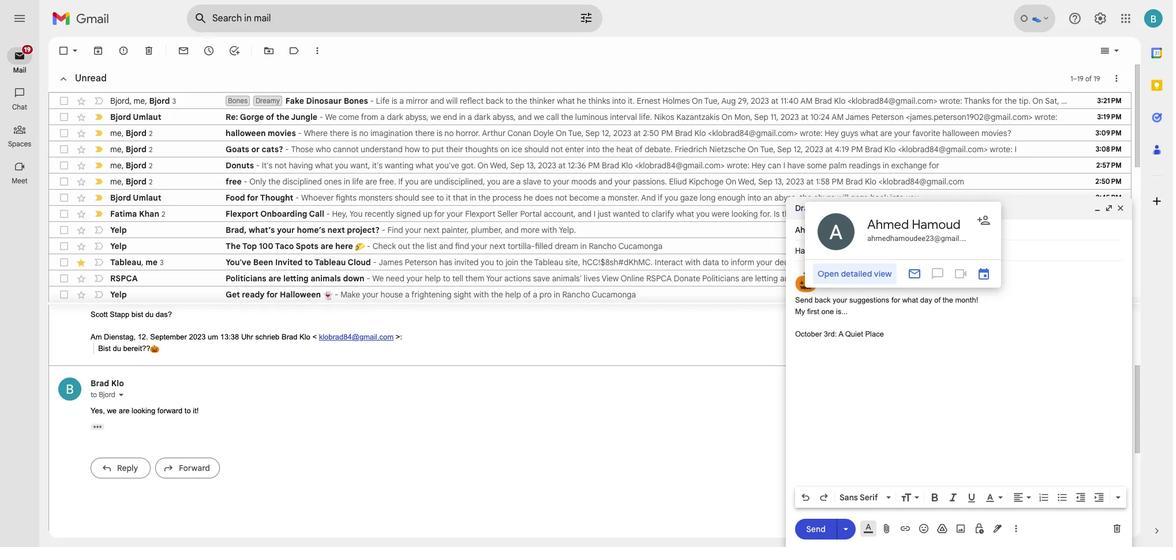 Task type: locate. For each thing, give the bounding box(es) containing it.
search in mail image
[[190, 8, 211, 29]]

back right reflect
[[486, 96, 504, 106]]

policy
[[1081, 274, 1103, 284]]

bold ‪(⌘b)‬ image
[[929, 492, 941, 504]]

row containing bjord
[[49, 93, 1131, 109]]

1 vertical spatial am
[[832, 112, 844, 122]]

goats
[[226, 144, 249, 155]]

does
[[535, 193, 553, 203]]

, for halloween movies - where there is no imagination there is no horror. arthur conan doyle on tue, sep 12, 2023 at 2:50 pm brad klo <klobrad84@gmail.com> wrote: hey guys what are your favorite halloween movies?
[[122, 128, 124, 138]]

send button
[[795, 519, 837, 540]]

we
[[431, 112, 441, 122], [534, 112, 544, 122], [107, 407, 117, 416]]

archive image
[[92, 45, 104, 57]]

me for halloween movies
[[110, 128, 122, 138]]

1 vertical spatial wed,
[[738, 177, 757, 187]]

to left the answer
[[923, 257, 931, 268]]

2 yelp from the top
[[110, 241, 127, 252]]

saved
[[817, 203, 839, 214]]

0 vertical spatial he
[[577, 96, 586, 106]]

3 yelp from the top
[[110, 290, 127, 300]]

has
[[439, 257, 452, 268], [1003, 274, 1016, 284]]

he
[[577, 96, 586, 106], [524, 193, 533, 203]]

12, up have
[[794, 144, 803, 155]]

1 horizontal spatial data
[[854, 257, 871, 268]]

2 aug from the left
[[1062, 96, 1076, 106]]

0 horizontal spatial du
[[113, 345, 121, 353]]

1 horizontal spatial am
[[832, 112, 844, 122]]

1 vertical spatial bjord umlaut
[[110, 193, 161, 203]]

1 horizontal spatial 3
[[172, 97, 176, 105]]

indent less ‪(⌘[)‬ image
[[1075, 492, 1087, 504]]

fatima khan 2
[[110, 209, 165, 219]]

1 rspca from the left
[[110, 274, 138, 284]]

process
[[493, 193, 522, 203]]

1 politicians from the left
[[226, 274, 267, 284]]

more options image
[[1013, 524, 1020, 535]]

list
[[49, 177, 1122, 489]]

list containing brad klo
[[49, 177, 1122, 489]]

sep 29
[[1099, 258, 1122, 267]]

just up questions. at the top right of the page
[[1008, 209, 1021, 219]]

0 horizontal spatial data
[[703, 257, 719, 268]]

2023
[[751, 96, 769, 106], [781, 112, 799, 122], [613, 128, 632, 139], [805, 144, 824, 155], [538, 160, 556, 171], [786, 177, 805, 187], [189, 333, 206, 342]]

on
[[692, 96, 703, 106], [1033, 96, 1044, 106], [722, 112, 733, 122], [556, 128, 567, 139], [748, 144, 759, 155], [478, 160, 488, 171], [726, 177, 737, 187]]

2
[[149, 129, 153, 138], [149, 145, 153, 154], [149, 161, 153, 170], [149, 177, 153, 186], [162, 210, 165, 218]]

on
[[500, 144, 510, 155]]

2 row from the top
[[49, 109, 1131, 125]]

there
[[330, 128, 349, 139], [415, 128, 435, 139], [782, 209, 802, 219]]

- left where
[[298, 128, 302, 139]]

2:45 pm
[[1096, 193, 1122, 202]]

1 me , bjord 2 from the top
[[110, 128, 153, 138]]

–
[[1073, 74, 1077, 83], [832, 274, 837, 284]]

1 horizontal spatial du
[[145, 311, 154, 319]]

or left the cats?
[[251, 144, 260, 155]]

3:21 pm
[[1098, 96, 1122, 105]]

2023 inside list
[[189, 333, 206, 342]]

2 vertical spatial back
[[815, 296, 831, 305]]

we
[[325, 112, 337, 122], [372, 274, 384, 284]]

hey
[[825, 128, 839, 139], [752, 160, 766, 171]]

yelp for get
[[110, 290, 127, 300]]

send inside send back your suggestions for what day of the month! my first one is...
[[795, 296, 813, 305]]

rspca down 'you've been invited to tableau cloud - james peterson has invited you to join the tableau site, hcc!$8sh#dkhmc. interact with data to inform your decisions. customize data visualizations to answer your questions. share discoveries to put'
[[647, 274, 672, 284]]

insert files using drive image
[[937, 524, 948, 535]]

your right make
[[362, 290, 379, 300]]

at left 11:40
[[771, 96, 779, 106]]

0 horizontal spatial dark
[[387, 112, 403, 122]]

0 horizontal spatial james
[[379, 257, 403, 268]]

help up frightening
[[425, 274, 441, 284]]

1 vertical spatial 12,
[[794, 144, 803, 155]]

1 yelp from the top
[[110, 225, 127, 236]]

1 vertical spatial need
[[386, 274, 405, 284]]

show details image
[[118, 392, 125, 399]]

2 me , bjord 2 from the top
[[110, 144, 153, 154]]

1 horizontal spatial we
[[372, 274, 384, 284]]

suggestions
[[850, 296, 890, 305]]

advanced search options image
[[575, 6, 598, 29]]

Message Body text field
[[795, 267, 1123, 484]]

row containing rspca
[[49, 271, 1131, 287]]

0 horizontal spatial is
[[351, 128, 357, 139]]

1 horizontal spatial 13,
[[775, 177, 784, 187]]

what's
[[249, 225, 275, 236]]

the left the thinker
[[515, 96, 528, 106]]

view
[[602, 274, 619, 284]]

0 horizontal spatial politicians
[[226, 274, 267, 284]]

- left find
[[382, 225, 386, 236]]

me , bjord 2
[[110, 128, 153, 138], [110, 144, 153, 154], [110, 160, 153, 171], [110, 176, 153, 187]]

4 me , bjord 2 from the top
[[110, 176, 153, 187]]

and right list
[[439, 241, 453, 252]]

2 inside fatima khan 2
[[162, 210, 165, 218]]

the up "thought"
[[268, 177, 281, 187]]

11 row from the top
[[49, 255, 1131, 271]]

italic ‪(⌘i)‬ image
[[948, 492, 959, 504]]

your inside send back your suggestions for what day of the month! my first one is...
[[833, 296, 848, 305]]

1 vertical spatial rancho
[[563, 290, 590, 300]]

insert photo image
[[955, 524, 967, 535]]

discoveries
[[1043, 257, 1084, 268]]

there right the "is"
[[782, 209, 802, 219]]

i left have
[[784, 160, 786, 171]]

of inside send back your suggestions for what day of the month! my first one is...
[[935, 296, 941, 305]]

life.
[[639, 112, 652, 122]]

of right heat
[[635, 144, 643, 155]]

0 horizontal spatial we
[[107, 407, 117, 416]]

row up become
[[49, 174, 1131, 190]]

row
[[49, 93, 1131, 109], [49, 109, 1131, 125], [49, 125, 1131, 141], [49, 141, 1131, 158], [49, 158, 1131, 174], [49, 174, 1131, 190], [49, 190, 1131, 206], [49, 206, 1131, 222], [49, 222, 1131, 238], [49, 238, 1131, 255], [49, 255, 1131, 271], [49, 271, 1131, 287], [49, 287, 1131, 303]]

2 horizontal spatial i
[[1015, 144, 1017, 155]]

19
[[24, 46, 31, 54], [1077, 74, 1084, 83], [1094, 74, 1101, 83]]

0 vertical spatial has
[[439, 257, 452, 268]]

looking inside list
[[132, 407, 155, 416]]

what down how
[[416, 160, 434, 171]]

we right yes,
[[107, 407, 117, 416]]

undo ‪(⌘z)‬ image
[[800, 492, 812, 504]]

delete image
[[143, 45, 155, 57]]

how
[[405, 144, 420, 155]]

0 vertical spatial bjord umlaut
[[110, 112, 161, 122]]

0 horizontal spatial abyss,
[[405, 112, 429, 122]]

bist du bereit??
[[98, 345, 150, 353]]

where
[[304, 128, 328, 139]]

0 vertical spatial wed,
[[490, 160, 509, 171]]

0 horizontal spatial peterson
[[405, 257, 437, 268]]

unread tab panel
[[48, 65, 1132, 401]]

draft saved dialog
[[786, 197, 1133, 548]]

you've
[[226, 257, 251, 268]]

them right "tell"
[[466, 274, 485, 284]]

11:40
[[781, 96, 799, 106]]

2 data from the left
[[854, 257, 871, 268]]

0 horizontal spatial am
[[801, 96, 813, 106]]

friedrich
[[675, 144, 707, 155]]

4 ͏͏ from the left
[[714, 241, 717, 252]]

animals
[[311, 274, 341, 284], [780, 274, 808, 284]]

0 vertical spatial umlaut
[[133, 112, 161, 122]]

october 3rd: a quiet place
[[795, 330, 884, 339]]

yelp down fatima
[[110, 225, 127, 236]]

6 row from the top
[[49, 174, 1131, 190]]

2:26 pm
[[1096, 210, 1122, 218]]

1 vertical spatial has
[[1003, 274, 1016, 284]]

home's
[[297, 225, 326, 236]]

1 letting from the left
[[283, 274, 309, 284]]

bist
[[98, 345, 111, 353]]

klo up guys
[[834, 96, 846, 106]]

fatima
[[110, 209, 137, 219]]

exchange
[[892, 160, 927, 171]]

send up "my"
[[795, 296, 813, 305]]

0 vertical spatial tue,
[[705, 96, 720, 106]]

me
[[134, 96, 145, 106], [110, 128, 122, 138], [110, 144, 122, 154], [110, 160, 122, 171], [110, 176, 122, 187], [146, 257, 158, 268]]

0 vertical spatial not
[[551, 144, 563, 155]]

🎃 image
[[795, 272, 818, 294], [150, 345, 159, 354]]

0 horizontal spatial flexport
[[226, 209, 259, 219]]

tue,
[[705, 96, 720, 106], [568, 128, 584, 139], [760, 144, 776, 155]]

3 inside bjord , me , bjord 3
[[172, 97, 176, 105]]

me , bjord 2 for free
[[110, 176, 153, 187]]

2 no from the left
[[445, 128, 454, 139]]

1 horizontal spatial flexport
[[465, 209, 496, 219]]

2 for halloween movies
[[149, 129, 153, 138]]

0 horizontal spatial back
[[486, 96, 504, 106]]

need down you.
[[892, 209, 910, 219]]

cloud
[[348, 257, 371, 268]]

move to image
[[263, 45, 275, 57]]

0 horizontal spatial can
[[768, 160, 781, 171]]

chat
[[12, 103, 27, 111]]

quiet
[[845, 330, 863, 339]]

formatting options toolbar
[[795, 488, 1127, 509]]

0 horizontal spatial rspca
[[110, 274, 138, 284]]

snooze image
[[203, 45, 215, 57]]

0 vertical spatial the
[[226, 241, 241, 252]]

the down brad,
[[226, 241, 241, 252]]

2 horizontal spatial 19
[[1094, 74, 1101, 83]]

1 data from the left
[[703, 257, 719, 268]]

come
[[339, 112, 359, 122]]

0 vertical spatial with
[[542, 225, 557, 236]]

1 vertical spatial peterson
[[405, 257, 437, 268]]

1 horizontal spatial rspca
[[647, 274, 672, 284]]

aug
[[722, 96, 736, 106], [1062, 96, 1076, 106]]

can left have
[[768, 160, 781, 171]]

row up donuts - it's not having what you want, it's wanting what you've got. on wed, sep 13, 2023 at 12:36 pm brad klo <klobrad84@gmail.com> wrote: hey can i have some palm readings in exchange for
[[49, 141, 1131, 158]]

1 horizontal spatial no
[[445, 128, 454, 139]]

abyss,
[[405, 112, 429, 122], [493, 112, 516, 122], [775, 193, 798, 203]]

1 vertical spatial hey
[[752, 160, 766, 171]]

readings
[[849, 160, 881, 171]]

1 animals from the left
[[311, 274, 341, 284]]

1 bjord umlaut from the top
[[110, 112, 161, 122]]

chat heading
[[0, 103, 39, 112]]

0 horizontal spatial them
[[466, 274, 485, 284]]

kipchoge
[[689, 177, 724, 187]]

insert signature image
[[992, 524, 1004, 535]]

🌮 image
[[355, 242, 365, 252]]

i down '<james.peterson1902@gmail.com>'
[[1015, 144, 1017, 155]]

5 ͏͏ from the left
[[735, 241, 737, 252]]

1 horizontal spatial 🎃 image
[[795, 272, 818, 294]]

1 were from the left
[[712, 209, 730, 219]]

you've
[[436, 160, 459, 171]]

1 horizontal spatial were
[[973, 209, 990, 219]]

your right inform
[[757, 257, 773, 268]]

bulleted list ‪(⌘⇧8)‬ image
[[1057, 492, 1068, 504]]

your
[[486, 274, 502, 284]]

1 horizontal spatial can
[[855, 274, 868, 284]]

having
[[289, 160, 313, 171]]

1 horizontal spatial or
[[963, 209, 971, 219]]

customize
[[814, 257, 852, 268]]

for right the thanks
[[992, 96, 1003, 106]]

1 vertical spatial back
[[871, 193, 888, 203]]

send back your suggestions for what day of the month! my first one is...
[[795, 296, 979, 316]]

of right the 15
[[1061, 274, 1068, 284]]

show trimmed content image
[[91, 424, 104, 431]]

1 vertical spatial 🎃 image
[[150, 345, 159, 354]]

1 horizontal spatial has
[[1003, 274, 1016, 284]]

1 horizontal spatial looking
[[732, 209, 758, 219]]

0 horizontal spatial down
[[343, 274, 365, 284]]

tue, down 11,
[[760, 144, 776, 155]]

0 horizontal spatial help
[[425, 274, 441, 284]]

um
[[208, 333, 218, 342]]

there up how
[[415, 128, 435, 139]]

7 row from the top
[[49, 190, 1131, 206]]

1 horizontal spatial should
[[524, 144, 549, 155]]

want,
[[350, 160, 370, 171]]

discard draft ‪(⌘⇧d)‬ image
[[1112, 524, 1123, 535]]

1 just from the left
[[598, 209, 611, 219]]

None checkbox
[[58, 45, 69, 57], [58, 95, 70, 107], [58, 111, 70, 123], [58, 176, 70, 188], [58, 192, 70, 204], [58, 208, 70, 220], [58, 225, 70, 236], [58, 257, 70, 268], [58, 273, 70, 285], [58, 45, 69, 57], [58, 95, 70, 107], [58, 111, 70, 123], [58, 176, 70, 188], [58, 192, 70, 204], [58, 208, 70, 220], [58, 225, 70, 236], [58, 257, 70, 268], [58, 273, 70, 285]]

1 horizontal spatial tableau
[[315, 257, 346, 268]]

am
[[91, 333, 102, 342]]

4 row from the top
[[49, 141, 1131, 158]]

help down "actions"
[[505, 290, 521, 300]]

conan
[[508, 128, 531, 139]]

data right the "customize"
[[854, 257, 871, 268]]

0 horizontal spatial he
[[524, 193, 533, 203]]

a left mirror
[[400, 96, 404, 106]]

tip.
[[1019, 96, 1031, 106]]

to
[[506, 96, 513, 106], [422, 144, 430, 155], [544, 177, 551, 187], [437, 193, 444, 203], [642, 209, 650, 219], [305, 257, 313, 268], [496, 257, 504, 268], [721, 257, 729, 268], [923, 257, 931, 268], [1086, 257, 1094, 268], [443, 274, 450, 284], [91, 391, 97, 400], [185, 407, 191, 416]]

tab list
[[1141, 37, 1174, 506]]

put
[[432, 144, 444, 155], [1096, 257, 1108, 268]]

0 horizontal spatial halloween
[[226, 128, 266, 139]]

close image
[[1116, 204, 1126, 213]]

1 horizontal spatial help
[[505, 290, 521, 300]]

None checkbox
[[58, 128, 70, 139], [58, 144, 70, 155], [58, 160, 70, 171], [58, 241, 70, 252], [58, 289, 70, 301], [58, 128, 70, 139], [58, 144, 70, 155], [58, 160, 70, 171], [58, 241, 70, 252], [58, 289, 70, 301]]

flexport up brad,
[[226, 209, 259, 219]]

- right 🌮 image at the top
[[367, 241, 371, 252]]

0 vertical spatial 3
[[172, 97, 176, 105]]

1 horizontal spatial animals
[[780, 274, 808, 284]]

- right the cats?
[[285, 144, 289, 155]]

monsters
[[359, 193, 393, 203]]

help for - make your house a frightening sight with the help of a pro in rancho cucamonga ͏ ͏ ͏ ͏ ͏ ͏ ͏ ͏ ͏ ͏ ͏ ͏ ͏ ͏ ͏ ͏ ͏ ͏ ͏ ͏ ͏ ͏ ͏ ͏ ͏ ͏ ͏ ͏ ͏ ͏ ͏ ͏ ͏ ͏ ͏ ͏ ͏ ͏ ͏ ͏ ͏ ͏ ͏ ͏ ͏ ͏ ͏ ͏ ͏ ͏ ͏ ͏ ͏ ͏ ͏ ͏ ͏ ͏ ͏ ͏ ͏
[[505, 290, 521, 300]]

navigation
[[0, 37, 40, 548]]

monster.
[[608, 193, 640, 203]]

need
[[892, 209, 910, 219], [386, 274, 405, 284]]

bones up 'come'
[[344, 96, 368, 106]]

, for donuts - it's not having what you want, it's wanting what you've got. on wed, sep 13, 2023 at 12:36 pm brad klo <klobrad84@gmail.com> wrote: hey can i have some palm readings in exchange for
[[122, 160, 124, 171]]

to up yes,
[[91, 391, 97, 400]]

0 horizontal spatial gaze
[[680, 193, 698, 203]]

2 for donuts
[[149, 161, 153, 170]]

1 vertical spatial not
[[275, 160, 287, 171]]

tue, up the kazantzakis
[[705, 96, 720, 106]]

you right if
[[405, 177, 419, 187]]

on up the kazantzakis
[[692, 96, 703, 106]]

you right service
[[876, 209, 890, 219]]

we inside list
[[107, 407, 117, 416]]

klo
[[834, 96, 846, 106], [695, 128, 706, 139], [885, 144, 896, 155], [621, 160, 633, 171], [865, 177, 877, 187], [300, 333, 310, 342], [111, 379, 124, 389]]

1 horizontal spatial dark
[[474, 112, 491, 122]]

5 row from the top
[[49, 158, 1131, 174]]

1 vertical spatial should
[[395, 193, 419, 203]]

2 just from the left
[[1008, 209, 1021, 219]]

the inside send back your suggestions for what day of the month! my first one is...
[[943, 296, 954, 305]]

7 ͏͏ from the left
[[766, 241, 768, 252]]

2 horizontal spatial with
[[685, 257, 701, 268]]

pm up free - only the disciplined ones in life are free. if you are undisciplined, you are a slave to your moods and your passions. eliud kipchoge on wed, sep 13, 2023 at 1:58 pm brad klo <klobrad84@gmail.com
[[588, 160, 600, 171]]

2 bjord umlaut from the top
[[110, 193, 161, 203]]

Search in mail text field
[[212, 13, 547, 24]]

1 horizontal spatial is
[[392, 96, 398, 106]]

0 horizontal spatial animals
[[311, 274, 341, 284]]

abyss, right an
[[775, 193, 798, 203]]

<klobrad84@gmail.com
[[879, 177, 965, 187]]

0 horizontal spatial no
[[359, 128, 369, 139]]

klo up show details "icon"
[[111, 379, 124, 389]]

we down dinosaur on the top left of page
[[325, 112, 337, 122]]

into left an
[[748, 193, 761, 203]]

are up process
[[503, 177, 514, 187]]

12 row from the top
[[49, 271, 1131, 287]]

3 me , bjord 2 from the top
[[110, 160, 153, 171]]

bones
[[344, 96, 368, 106], [228, 96, 248, 105]]

insert emoji ‪(⌘⇧2)‬ image
[[918, 524, 930, 535]]

is
[[392, 96, 398, 106], [351, 128, 357, 139], [437, 128, 443, 139]]

, for goats or cats? - those who cannot understand how to put their thoughts on ice should not enter into the heat of debate. friedrich nietzsche on tue, sep 12, 2023 at 4:19 pm brad klo <klobrad84@gmail.com> wrote: i
[[122, 144, 124, 154]]

account,
[[544, 209, 576, 219]]

a up ahmed
[[804, 209, 808, 219]]

should down doyle
[[524, 144, 549, 155]]

klo left <
[[300, 333, 310, 342]]

0 horizontal spatial the
[[226, 241, 241, 252]]

hey,
[[332, 209, 348, 219]]

help left stop
[[870, 274, 886, 284]]

1 horizontal spatial the
[[927, 274, 941, 284]]

0 vertical spatial send
[[795, 296, 813, 305]]

indent more ‪(⌘])‬ image
[[1094, 492, 1105, 504]]

rancho
[[589, 241, 617, 252], [563, 290, 590, 300]]

tue, up enter
[[568, 128, 584, 139]]

settings image
[[1094, 12, 1108, 25]]

row up free - only the disciplined ones in life are free. if you are undisciplined, you are a slave to your moods and your passions. eliud kipchoge on wed, sep 13, 2023 at 1:58 pm brad klo <klobrad84@gmail.com
[[49, 158, 1131, 174]]

nietzsche
[[710, 144, 746, 155]]

row up luminous
[[49, 93, 1131, 109]]

0 horizontal spatial 12,
[[602, 128, 611, 139]]

re: gorge of the jungle - we come from a dark abyss, we end in a dark abyss, and we call the luminous interval life. nikos kazantzakis on mon, sep 11, 2023 at 10:24 am james peterson <james.peterson1902@gmail.com> wrote:
[[226, 112, 1058, 122]]

got.
[[461, 160, 476, 171]]

dark down reflect
[[474, 112, 491, 122]]

1 horizontal spatial we
[[431, 112, 441, 122]]

in right that
[[470, 193, 476, 203]]

in right end
[[459, 112, 466, 122]]

1 horizontal spatial tue,
[[705, 96, 720, 106]]

send for send
[[807, 524, 826, 535]]

you
[[335, 160, 348, 171], [405, 177, 419, 187], [487, 177, 501, 187], [665, 193, 678, 203], [697, 209, 710, 219], [876, 209, 890, 219], [993, 209, 1006, 219], [481, 257, 494, 268], [839, 274, 853, 284]]

next down hey,
[[328, 225, 345, 236]]

cucamonga
[[619, 241, 663, 252], [592, 290, 636, 300]]

umlaut up khan
[[133, 193, 161, 203]]

help
[[425, 274, 441, 284], [870, 274, 886, 284], [505, 290, 521, 300]]

send inside 'button'
[[807, 524, 826, 535]]

uk
[[943, 274, 953, 284]]

🎃 image inside message body text box
[[795, 272, 818, 294]]

and
[[430, 96, 444, 106], [518, 112, 532, 122], [599, 177, 613, 187], [578, 209, 592, 219], [505, 225, 519, 236], [439, 241, 453, 252]]

reply link
[[91, 458, 151, 479]]

1 vertical spatial james
[[379, 257, 403, 268]]

in right dream
[[581, 241, 587, 252]]

umlaut
[[133, 112, 161, 122], [133, 193, 161, 203]]

report spam image
[[118, 45, 129, 57]]

more formatting options image
[[1113, 492, 1124, 504]]

0 vertical spatial put
[[432, 144, 444, 155]]

row up - check out the list and find your next tortilla-filled dream in rancho cucamonga ͏ ͏ ͏ ͏ ͏ ͏͏ ͏ ͏ ͏ ͏ ͏͏ ͏ ͏ ͏ ͏ ͏ ͏ ͏ ͏ ͏ ͏͏ ͏ ͏ ͏ ͏ ͏͏ ͏ ͏ ͏ ͏ ͏ ͏ ͏ ͏ ͏ ͏͏ ͏ ͏ ͏ ͏ ͏͏ ͏ ͏ ͏ ͏ ͏ ͏ ͏ ͏ ͏ ͏͏ ͏ ͏ ͏ ͏ ͏͏ ͏
[[49, 222, 1131, 238]]

row containing tableau
[[49, 255, 1131, 271]]

insert link ‪(⌘k)‬ image
[[900, 524, 911, 535]]

1 vertical spatial du
[[113, 345, 121, 353]]

wed, down on
[[490, 160, 509, 171]]

sat,
[[1045, 96, 1060, 106]]

animals up the 👻 image
[[311, 274, 341, 284]]

halloween down gorge
[[226, 128, 266, 139]]

is for life
[[392, 96, 398, 106]]

1 vertical spatial we
[[372, 274, 384, 284]]

1 vertical spatial i
[[784, 160, 786, 171]]

politicians down inform
[[703, 274, 739, 284]]

8 row from the top
[[49, 206, 1131, 222]]

1 flexport from the left
[[226, 209, 259, 219]]

dream
[[555, 241, 578, 252]]

1 row from the top
[[49, 93, 1131, 109]]

on right nietzsche
[[748, 144, 759, 155]]

bist
[[131, 311, 143, 319]]

abyss, up "arthur"
[[493, 112, 516, 122]]

1 them from the left
[[466, 274, 485, 284]]

you up process
[[487, 177, 501, 187]]

from
[[361, 112, 378, 122]]

0 vertical spatial 🎃 image
[[795, 272, 818, 294]]

2 halloween from the left
[[943, 128, 980, 139]]

it!
[[193, 407, 199, 416]]

1 gaze from the left
[[680, 193, 698, 203]]



Task type: describe. For each thing, give the bounding box(es) containing it.
spaces heading
[[0, 140, 39, 149]]

inbox section options image
[[1111, 73, 1123, 84]]

a right house
[[405, 290, 410, 300]]

brad up 10:24
[[815, 96, 832, 106]]

2 vertical spatial not
[[555, 193, 567, 203]]

Subject field
[[795, 245, 1123, 257]]

mark as unread image
[[178, 45, 189, 57]]

1 no from the left
[[359, 128, 369, 139]]

2 gaze from the left
[[851, 193, 869, 203]]

- right the 👻 image
[[335, 290, 339, 300]]

>:
[[396, 333, 402, 342]]

13 row from the top
[[49, 287, 1131, 303]]

0 horizontal spatial tue,
[[568, 128, 584, 139]]

brad up readings
[[865, 144, 883, 155]]

wrote: down nietzsche
[[727, 160, 750, 171]]

the right call
[[561, 112, 573, 122]]

, for free - only the disciplined ones in life are free. if you are undisciplined, you are a slave to your moods and your passions. eliud kipchoge on wed, sep 13, 2023 at 1:58 pm brad klo <klobrad84@gmail.com
[[122, 176, 124, 187]]

1 horizontal spatial there
[[415, 128, 435, 139]]

wir
[[112, 288, 122, 297]]

1 horizontal spatial he
[[577, 96, 586, 106]]

actions
[[505, 274, 531, 284]]

inform
[[731, 257, 755, 268]]

you
[[350, 209, 363, 219]]

you up your
[[481, 257, 494, 268]]

1 vertical spatial 13,
[[775, 177, 784, 187]]

0 vertical spatial am
[[801, 96, 813, 106]]

0 vertical spatial hey
[[825, 128, 839, 139]]

in right the pro
[[554, 290, 560, 300]]

your up food for thought - whoever fights monsters should see to it that in the process he does not become a monster. and if you gaze long enough into an abyss, the abyss will gaze back into you.
[[553, 177, 570, 187]]

for up <klobrad84@gmail.com
[[929, 160, 940, 171]]

2023 right 11,
[[781, 112, 799, 122]]

numbered list ‪(⌘⇧7)‬ image
[[1038, 492, 1050, 504]]

to left the thinker
[[506, 96, 513, 106]]

food
[[226, 193, 245, 203]]

are left the here at left top
[[321, 241, 333, 252]]

my
[[795, 307, 805, 316]]

out
[[398, 241, 410, 252]]

lives
[[584, 274, 600, 284]]

and down become
[[578, 209, 592, 219]]

it's
[[262, 160, 273, 171]]

2 horizontal spatial is
[[437, 128, 443, 139]]

2 ͏͏ from the left
[[683, 241, 685, 252]]

get ready for halloween
[[226, 290, 323, 300]]

mirror
[[406, 96, 428, 106]]

0 horizontal spatial there
[[330, 128, 349, 139]]

2 horizontal spatial tableau
[[535, 257, 563, 268]]

1 dark from the left
[[387, 112, 403, 122]]

add to tasks image
[[229, 45, 240, 57]]

2 them from the left
[[907, 274, 926, 284]]

help for politicians are letting animals down - we need your help to tell them your actions save animals' lives view online rspca donate politicians are letting animals down – you can help stop them the uk government has dropped 15 of its policy
[[425, 274, 441, 284]]

to left "tell"
[[443, 274, 450, 284]]

a up the horror. at the left
[[468, 112, 472, 122]]

long
[[700, 193, 716, 203]]

sight
[[454, 290, 472, 300]]

pm right 2:50 in the right of the page
[[662, 128, 673, 139]]

2023 up some
[[805, 144, 824, 155]]

tableau , me 3
[[110, 257, 164, 268]]

ready
[[242, 290, 265, 300]]

2 down from the left
[[810, 274, 830, 284]]

eliud
[[669, 177, 687, 187]]

1 horizontal spatial abyss,
[[493, 112, 516, 122]]

a right from
[[380, 112, 385, 122]]

to left it
[[437, 193, 444, 203]]

2 for free
[[149, 177, 153, 186]]

9 row from the top
[[49, 222, 1131, 238]]

sans serif option
[[838, 492, 884, 504]]

<klobrad84@gmail.com> up the eliud
[[635, 160, 725, 171]]

looking inside the unread tab panel
[[732, 209, 758, 219]]

in right readings
[[883, 160, 889, 171]]

to left it!
[[185, 407, 191, 416]]

6 ͏͏ from the left
[[745, 241, 748, 252]]

damit
[[91, 288, 110, 297]]

thought
[[260, 193, 293, 203]]

kommen?
[[124, 288, 157, 297]]

2 horizontal spatial abyss,
[[775, 193, 798, 203]]

for right ready
[[267, 290, 278, 300]]

more send options image
[[840, 524, 852, 535]]

unread main content
[[48, 37, 1141, 548]]

on right got. in the left of the page
[[478, 160, 488, 171]]

👻 image
[[323, 291, 333, 301]]

das?
[[156, 311, 172, 319]]

2 rspca from the left
[[647, 274, 672, 284]]

donate
[[674, 274, 700, 284]]

0 horizontal spatial next
[[328, 225, 345, 236]]

are down show details "icon"
[[119, 407, 130, 416]]

information card element
[[805, 202, 1001, 288]]

0 horizontal spatial or
[[251, 144, 260, 155]]

painter,
[[442, 225, 469, 236]]

2 were from the left
[[973, 209, 990, 219]]

is for there
[[351, 128, 357, 139]]

2 horizontal spatial back
[[871, 193, 888, 203]]

gmail image
[[52, 7, 115, 30]]

frightening
[[412, 290, 452, 300]]

for inside send back your suggestions for what day of the month! my first one is...
[[892, 296, 901, 305]]

wrote: down movies?
[[990, 144, 1013, 155]]

<klobrad84@gmail.com> down the mon,
[[708, 128, 798, 139]]

unread button
[[52, 67, 111, 90]]

2 horizontal spatial we
[[534, 112, 544, 122]]

me for goats or cats?
[[110, 144, 122, 154]]

movies
[[268, 128, 296, 139]]

underline ‪(⌘u)‬ image
[[966, 493, 978, 504]]

0 horizontal spatial bones
[[228, 96, 248, 105]]

<
[[313, 333, 317, 342]]

1 horizontal spatial bones
[[344, 96, 368, 106]]

check
[[373, 241, 396, 252]]

the left abyss
[[800, 193, 812, 203]]

those
[[291, 144, 314, 155]]

sep down "ice"
[[510, 160, 525, 171]]

0 vertical spatial du
[[145, 311, 154, 319]]

1
[[1071, 74, 1073, 83]]

at left "12:36"
[[559, 160, 566, 171]]

0 vertical spatial cucamonga
[[619, 241, 663, 252]]

your up 'painter,'
[[447, 209, 463, 219]]

life
[[376, 96, 390, 106]]

2 horizontal spatial help
[[870, 274, 886, 284]]

an
[[764, 193, 773, 203]]

on right tip.
[[1033, 96, 1044, 106]]

- right free
[[244, 177, 248, 187]]

the up movies
[[276, 112, 290, 122]]

1 horizontal spatial i
[[784, 160, 786, 171]]

reflect
[[460, 96, 484, 106]]

is
[[774, 209, 780, 219]]

2 vertical spatial i
[[594, 209, 596, 219]]

the down your
[[491, 290, 503, 300]]

0 vertical spatial need
[[892, 209, 910, 219]]

3 inside tableau , me 3
[[160, 258, 164, 267]]

forward
[[179, 463, 210, 474]]

redo ‪(⌘y)‬ image
[[819, 492, 830, 504]]

list inside unread main content
[[49, 177, 1122, 489]]

- down dinosaur on the top left of page
[[320, 112, 323, 122]]

- make your house a frightening sight with the help of a pro in rancho cucamonga ͏ ͏ ͏ ͏ ͏ ͏ ͏ ͏ ͏ ͏ ͏ ͏ ͏ ͏ ͏ ͏ ͏ ͏ ͏ ͏ ͏ ͏ ͏ ͏ ͏ ͏ ͏ ͏ ͏ ͏ ͏ ͏ ͏ ͏ ͏ ͏ ͏ ͏ ͏ ͏ ͏ ͏ ͏ ͏ ͏ ͏ ͏ ͏ ͏ ͏ ͏ ͏ ͏ ͏ ͏ ͏ ͏ ͏ ͏ ͏ ͏
[[333, 290, 762, 300]]

1 umlaut from the top
[[133, 112, 161, 122]]

the left list
[[412, 241, 425, 252]]

2 horizontal spatial tue,
[[760, 144, 776, 155]]

0 vertical spatial peterson
[[872, 112, 904, 122]]

0 vertical spatial 12,
[[602, 128, 611, 139]]

tortilla-
[[508, 241, 535, 252]]

the left heat
[[602, 144, 614, 155]]

0 vertical spatial back
[[486, 96, 504, 106]]

guys
[[841, 128, 859, 139]]

0 vertical spatial rancho
[[589, 241, 617, 252]]

at left 2:50 in the right of the page
[[634, 128, 641, 139]]

Search in mail search field
[[187, 5, 603, 32]]

1 vertical spatial will
[[837, 193, 849, 203]]

in left life
[[344, 177, 350, 187]]

wanting
[[385, 160, 414, 171]]

more image
[[312, 45, 323, 57]]

only
[[250, 177, 266, 187]]

bereit??
[[123, 345, 150, 353]]

recently
[[365, 209, 394, 219]]

29
[[1114, 258, 1122, 267]]

what down who
[[315, 160, 333, 171]]

are down inform
[[742, 274, 753, 284]]

minimize image
[[1093, 204, 1103, 213]]

taco
[[275, 241, 294, 252]]

wrote: up '<james.peterson1902@gmail.com>'
[[940, 96, 963, 106]]

your up monster. on the top right of the page
[[615, 177, 631, 187]]

1 vertical spatial the
[[927, 274, 941, 284]]

into right enter
[[587, 144, 600, 155]]

, for you've been invited to tableau cloud - james peterson has invited you to join the tableau site, hcc!$8sh#dkhmc. interact with data to inform your decisions. customize data visualizations to answer your questions. share discoveries to put
[[141, 257, 144, 268]]

pm right 4:19
[[851, 144, 863, 155]]

klo down heat
[[621, 160, 633, 171]]

yelp for the
[[110, 241, 127, 252]]

- left the it's
[[256, 160, 260, 171]]

0 horizontal spatial tableau
[[110, 257, 141, 268]]

1 horizontal spatial james
[[846, 112, 870, 122]]

kazantzakis
[[677, 112, 720, 122]]

a down free - only the disciplined ones in life are free. if you are undisciplined, you are a slave to your moods and your passions. eliud kipchoge on wed, sep 13, 2023 at 1:58 pm brad klo <klobrad84@gmail.com
[[601, 193, 606, 203]]

2 horizontal spatial there
[[782, 209, 802, 219]]

your up taco in the left top of the page
[[277, 225, 295, 236]]

it's
[[372, 160, 383, 171]]

of down dreamy
[[266, 112, 274, 122]]

me , bjord 2 for donuts
[[110, 160, 153, 171]]

1 aug from the left
[[722, 96, 736, 106]]

sep up have
[[778, 144, 792, 155]]

some
[[807, 160, 827, 171]]

we for we come from a dark abyss, we end in a dark abyss, and we call the luminous interval life. nikos kazantzakis on mon, sep 11, 2023 at 10:24 am james peterson <james.peterson1902@gmail.com> wrote:
[[325, 112, 337, 122]]

and right mirror
[[430, 96, 444, 106]]

klo up exchange
[[885, 144, 896, 155]]

<klobrad84@gmail.com> up "favorite"
[[848, 96, 938, 106]]

2 dark from the left
[[474, 112, 491, 122]]

mail heading
[[0, 66, 39, 75]]

ernest
[[637, 96, 661, 106]]

1 vertical spatial put
[[1096, 257, 1108, 268]]

1 vertical spatial or
[[963, 209, 971, 219]]

navigation containing mail
[[0, 37, 40, 548]]

2 letting from the left
[[755, 274, 778, 284]]

3 ͏͏ from the left
[[704, 241, 706, 252]]

me for donuts
[[110, 160, 122, 171]]

life
[[352, 177, 363, 187]]

brad up friedrich
[[675, 128, 693, 139]]

their
[[446, 144, 463, 155]]

wanted
[[613, 209, 640, 219]]

attach files image
[[881, 524, 893, 535]]

- right cloud
[[373, 257, 377, 268]]

1 horizontal spatial next
[[424, 225, 440, 236]]

disciplined
[[283, 177, 322, 187]]

2 umlaut from the top
[[133, 193, 161, 203]]

2023 down have
[[786, 177, 805, 187]]

the right join
[[521, 257, 533, 268]]

1 vertical spatial cucamonga
[[592, 290, 636, 300]]

first
[[808, 307, 820, 316]]

me , bjord 2 for halloween
[[110, 128, 153, 138]]

pm right 1:58
[[832, 177, 844, 187]]

0 horizontal spatial wed,
[[490, 160, 509, 171]]

0 vertical spatial can
[[768, 160, 781, 171]]

0 horizontal spatial 19
[[24, 46, 31, 54]]

brad up "to bjord"
[[91, 379, 109, 389]]

2023 down interval
[[613, 128, 632, 139]]

list
[[427, 241, 437, 252]]

<james.peterson1902@gmail.com>
[[906, 112, 1033, 122]]

online
[[621, 274, 644, 284]]

2:57 pm
[[1097, 161, 1122, 170]]

1 horizontal spatial with
[[542, 225, 557, 236]]

- check out the list and find your next tortilla-filled dream in rancho cucamonga ͏ ͏ ͏ ͏ ͏ ͏͏ ͏ ͏ ͏ ͏ ͏͏ ͏ ͏ ͏ ͏ ͏ ͏ ͏ ͏ ͏ ͏͏ ͏ ͏ ͏ ͏ ͏͏ ͏ ͏ ͏ ͏ ͏ ͏ ͏ ͏ ͏ ͏͏ ͏ ͏ ͏ ͏ ͏͏ ͏ ͏ ͏ ͏ ͏ ͏ ͏ ͏ ͏ ͏͏ ͏ ͏ ͏ ͏ ͏͏ ͏
[[365, 241, 781, 252]]

29,
[[738, 96, 749, 106]]

1 horizontal spatial 12,
[[794, 144, 803, 155]]

0 horizontal spatial need
[[386, 274, 405, 284]]

3rd:
[[824, 330, 837, 339]]

uhr
[[241, 333, 253, 342]]

into left it.
[[612, 96, 626, 106]]

klo down readings
[[865, 177, 877, 187]]

15
[[1051, 274, 1059, 284]]

back inside send back your suggestions for what day of the month! my first one is...
[[815, 296, 831, 305]]

2 for goats or cats?
[[149, 145, 153, 154]]

place
[[865, 330, 884, 339]]

you down long
[[697, 209, 710, 219]]

find
[[388, 225, 403, 236]]

enter
[[565, 144, 585, 155]]

0 vertical spatial –
[[1073, 74, 1077, 83]]

0 vertical spatial should
[[524, 144, 549, 155]]

ahmed
[[795, 225, 822, 236]]

to right how
[[422, 144, 430, 155]]

away image
[[1033, 14, 1042, 23]]

toggle confidential mode image
[[974, 524, 985, 535]]

project?
[[347, 225, 380, 236]]

meet heading
[[0, 177, 39, 186]]

the left tip.
[[1005, 96, 1017, 106]]

what up call
[[557, 96, 575, 106]]

your left "favorite"
[[894, 128, 911, 139]]

pro
[[540, 290, 552, 300]]

you right 'if'
[[665, 193, 678, 203]]

visualizations
[[873, 257, 921, 268]]

are up get ready for halloween
[[269, 274, 281, 284]]

yes, we are looking forward to it!
[[91, 407, 201, 416]]

2 flexport from the left
[[465, 209, 496, 219]]

debate.
[[645, 144, 673, 155]]

we for we need your help to tell them your actions save animals' lives view online rspca donate politicians are letting animals down – you can help stop them the uk government has dropped 15 of its policy
[[372, 274, 384, 284]]

1 horizontal spatial 19
[[1077, 74, 1084, 83]]

3 row from the top
[[49, 125, 1131, 141]]

what inside send back your suggestions for what day of the month! my first one is...
[[903, 296, 918, 305]]

thinks
[[588, 96, 610, 106]]

1 vertical spatial with
[[685, 257, 701, 268]]

toggle split pane mode image
[[1100, 45, 1111, 57]]

2 animals from the left
[[780, 274, 808, 284]]

jungle
[[291, 112, 317, 122]]

send for send back your suggestions for what day of the month! my first one is...
[[795, 296, 813, 305]]

2023 right the 29,
[[751, 96, 769, 106]]

thinker
[[530, 96, 555, 106]]

here
[[335, 241, 353, 252]]

what right guys
[[861, 128, 879, 139]]

sep left "29"
[[1099, 258, 1112, 267]]

1 ͏͏ from the left
[[673, 241, 675, 252]]

and right moods
[[599, 177, 613, 187]]

sans
[[840, 493, 858, 503]]

2023 up the slave
[[538, 160, 556, 171]]

klo down the kazantzakis
[[695, 128, 706, 139]]

clarify
[[652, 209, 675, 219]]

8 ͏͏ from the left
[[777, 241, 779, 252]]

questions.
[[980, 257, 1018, 268]]

wrote: down sat,
[[1035, 112, 1058, 122]]

month!
[[956, 296, 979, 305]]

me , bjord 2 for goats
[[110, 144, 153, 154]]

make
[[341, 290, 360, 300]]

me for free
[[110, 176, 122, 187]]

sans serif
[[840, 493, 878, 503]]

0 horizontal spatial 13,
[[527, 160, 536, 171]]

- down cloud
[[367, 274, 370, 284]]

stapp
[[110, 311, 129, 319]]

1 halloween from the left
[[226, 128, 266, 139]]

- down disciplined
[[295, 193, 299, 203]]

on right doyle
[[556, 128, 567, 139]]

10 row from the top
[[49, 238, 1131, 255]]

1 vertical spatial –
[[832, 274, 837, 284]]

0 horizontal spatial 🎃 image
[[150, 345, 159, 354]]

schrieb
[[255, 333, 280, 342]]

government
[[955, 274, 1001, 284]]

1 down from the left
[[343, 274, 365, 284]]

cannot
[[333, 144, 359, 155]]

to down and
[[642, 209, 650, 219]]

pop out image
[[1105, 204, 1114, 213]]

into left you.
[[890, 193, 904, 203]]

3:08 pm
[[1096, 145, 1122, 154]]

2 politicians from the left
[[703, 274, 739, 284]]

slave
[[523, 177, 542, 187]]

fake dinosaur bones - life is a mirror and will reflect back to the thinker what he thinks into it. ernest holmes on tue, aug 29, 2023 at 11:40 am brad klo <klobrad84@gmail.com> wrote: thanks for the tip. on sat, aug
[[286, 96, 1076, 106]]

to up policy
[[1086, 257, 1094, 268]]

0 horizontal spatial will
[[446, 96, 458, 106]]

at left 1:58
[[807, 177, 814, 187]]

2 vertical spatial with
[[474, 290, 489, 300]]

main menu image
[[13, 12, 27, 25]]

at left 10:24
[[801, 112, 809, 122]]

support image
[[1068, 12, 1082, 25]]

row containing fatima khan
[[49, 206, 1131, 222]]

sep left 11,
[[754, 112, 769, 122]]

labels image
[[289, 45, 300, 57]]

2 horizontal spatial next
[[490, 241, 506, 252]]



Task type: vqa. For each thing, say whether or not it's contained in the screenshot.
12, to the top
yes



